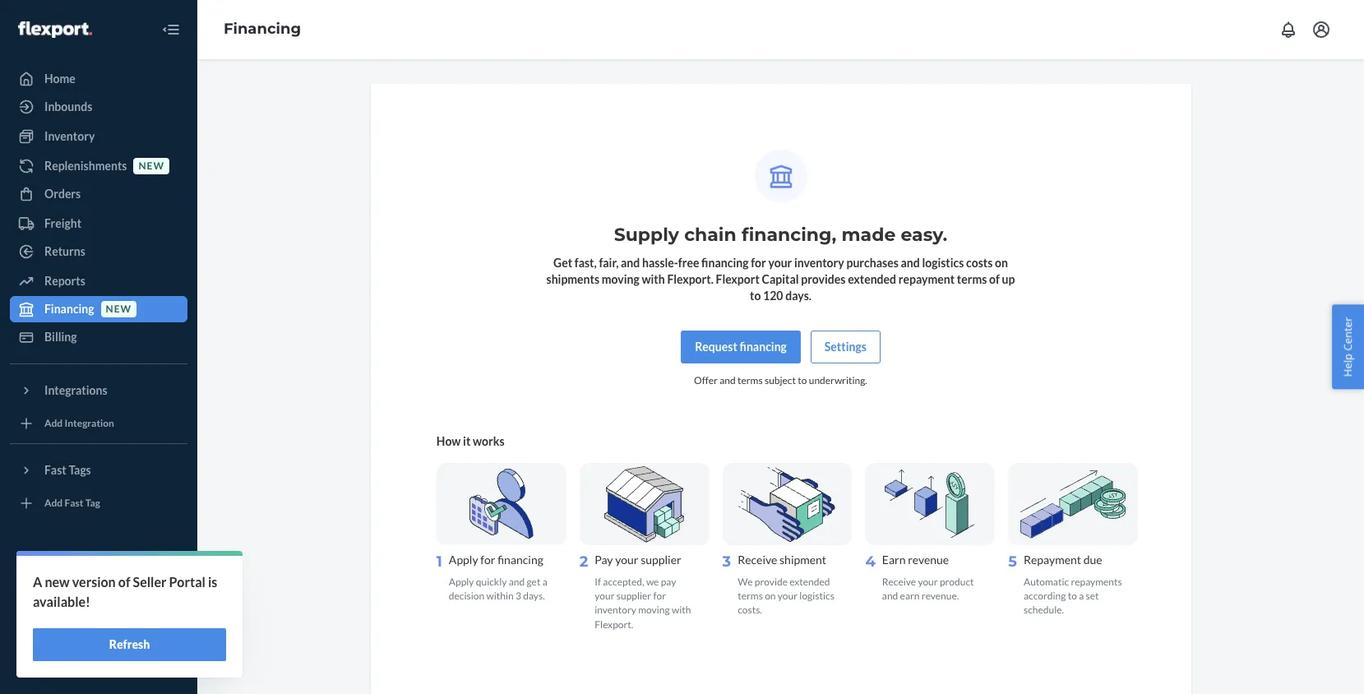 Task type: describe. For each thing, give the bounding box(es) containing it.
0 vertical spatial supplier
[[641, 553, 681, 567]]

of inside a new version of seller portal is available!
[[118, 574, 130, 590]]

help center button
[[1333, 305, 1364, 389]]

inbounds
[[44, 99, 92, 113]]

product
[[940, 576, 974, 588]]

5
[[1008, 553, 1017, 571]]

supply
[[614, 224, 679, 246]]

version
[[72, 574, 116, 590]]

if accepted, we pay your supplier for inventory moving with flexport.
[[595, 576, 691, 630]]

request
[[695, 340, 737, 354]]

center inside button
[[1341, 317, 1356, 351]]

if
[[595, 576, 601, 588]]

supply chain financing, made easy.
[[614, 224, 948, 246]]

automatic repayments according to a set schedule.
[[1024, 576, 1122, 616]]

of inside get fast, fair, and hassle-free financing for your inventory purchases and logistics costs on shipments moving with flexport. flexport capital provides extended repayment terms of up to 120 days.
[[989, 272, 1000, 286]]

help center inside button
[[1341, 317, 1356, 377]]

get fast, fair, and hassle-free financing for your inventory purchases and logistics costs on shipments moving with flexport. flexport capital provides extended repayment terms of up to 120 days.
[[546, 256, 1015, 303]]

apply for apply quickly and get a decision within 3 days.
[[449, 576, 474, 588]]

purchases
[[847, 256, 899, 270]]

decision
[[449, 590, 484, 602]]

works
[[473, 434, 505, 448]]

terms inside get fast, fair, and hassle-free financing for your inventory purchases and logistics costs on shipments moving with flexport. flexport capital provides extended repayment terms of up to 120 days.
[[957, 272, 987, 286]]

apply for apply for financing
[[449, 553, 478, 567]]

add integration link
[[10, 410, 187, 437]]

receive shipment
[[738, 553, 826, 567]]

on inside we provide extended terms on your logistics costs.
[[765, 590, 776, 602]]

subject
[[765, 374, 796, 386]]

to right subject
[[798, 374, 807, 386]]

1 vertical spatial financing
[[44, 302, 94, 316]]

and up repayment on the right of page
[[901, 256, 920, 270]]

shipments
[[546, 272, 600, 286]]

1
[[436, 553, 442, 571]]

apply quickly and get a decision within 3 days.
[[449, 576, 547, 602]]

costs.
[[738, 604, 762, 616]]

talk to support button
[[10, 592, 187, 618]]

home link
[[10, 66, 187, 92]]

financing link
[[224, 20, 301, 38]]

and inside apply quickly and get a decision within 3 days.
[[509, 576, 525, 588]]

revenue
[[908, 553, 949, 567]]

integration
[[65, 417, 114, 430]]

to inside get fast, fair, and hassle-free financing for your inventory purchases and logistics costs on shipments moving with flexport. flexport capital provides extended repayment terms of up to 120 days.
[[750, 289, 761, 303]]

to inside talk to support button
[[68, 598, 79, 612]]

financing inside get fast, fair, and hassle-free financing for your inventory purchases and logistics costs on shipments moving with flexport. flexport capital provides extended repayment terms of up to 120 days.
[[702, 256, 749, 270]]

shipment
[[780, 553, 826, 567]]

help inside help center link
[[44, 626, 69, 640]]

according
[[1024, 590, 1066, 602]]

help center link
[[10, 620, 187, 646]]

up
[[1002, 272, 1015, 286]]

1 vertical spatial center
[[71, 626, 107, 640]]

request financing button
[[681, 331, 801, 363]]

reports link
[[10, 268, 187, 294]]

returns link
[[10, 238, 187, 265]]

2
[[579, 553, 588, 571]]

add fast tag
[[44, 497, 100, 509]]

pay
[[661, 576, 676, 588]]

repayment
[[1024, 553, 1081, 567]]

new for replenishments
[[139, 160, 164, 172]]

returns
[[44, 244, 85, 258]]

days. inside apply quickly and get a decision within 3 days.
[[523, 590, 545, 602]]

how
[[436, 434, 461, 448]]

fair,
[[599, 256, 619, 270]]

with inside if accepted, we pay your supplier for inventory moving with flexport.
[[672, 604, 691, 616]]

with inside get fast, fair, and hassle-free financing for your inventory purchases and logistics costs on shipments moving with flexport. flexport capital provides extended repayment terms of up to 120 days.
[[642, 272, 665, 286]]

add for add fast tag
[[44, 497, 63, 509]]

days. inside get fast, fair, and hassle-free financing for your inventory purchases and logistics costs on shipments moving with flexport. flexport capital provides extended repayment terms of up to 120 days.
[[785, 289, 812, 303]]

we provide extended terms on your logistics costs.
[[738, 576, 835, 616]]

give feedback
[[44, 654, 120, 668]]

and right fair,
[[621, 256, 640, 270]]

1 vertical spatial help center
[[44, 626, 107, 640]]

a
[[33, 574, 42, 590]]

terms inside we provide extended terms on your logistics costs.
[[738, 590, 763, 602]]

provides
[[801, 272, 846, 286]]

a new version of seller portal is available!
[[33, 574, 217, 609]]

moving inside if accepted, we pay your supplier for inventory moving with flexport.
[[638, 604, 670, 616]]

close navigation image
[[161, 20, 181, 39]]

made
[[842, 224, 896, 246]]

orders link
[[10, 181, 187, 207]]

offer
[[694, 374, 718, 386]]

billing link
[[10, 324, 187, 350]]

chain
[[684, 224, 737, 246]]

supplier inside if accepted, we pay your supplier for inventory moving with flexport.
[[617, 590, 651, 602]]

within
[[486, 590, 514, 602]]

billing
[[44, 330, 77, 344]]

for inside get fast, fair, and hassle-free financing for your inventory purchases and logistics costs on shipments moving with flexport. flexport capital provides extended repayment terms of up to 120 days.
[[751, 256, 766, 270]]

costs
[[966, 256, 993, 270]]

help inside help center button
[[1341, 354, 1356, 377]]

request financing
[[695, 340, 787, 354]]

support
[[81, 598, 122, 612]]

settings inside settings link
[[44, 570, 86, 584]]

on inside get fast, fair, and hassle-free financing for your inventory purchases and logistics costs on shipments moving with flexport. flexport capital provides extended repayment terms of up to 120 days.
[[995, 256, 1008, 270]]

settings button
[[811, 331, 881, 363]]

inventory
[[44, 129, 95, 143]]

financing inside button
[[740, 340, 787, 354]]

available!
[[33, 594, 90, 609]]

new inside a new version of seller portal is available!
[[45, 574, 70, 590]]

repayment due
[[1024, 553, 1102, 567]]

add fast tag link
[[10, 490, 187, 516]]

underwriting.
[[809, 374, 867, 386]]



Task type: locate. For each thing, give the bounding box(es) containing it.
add integration
[[44, 417, 114, 430]]

1 horizontal spatial days.
[[785, 289, 812, 303]]

0 vertical spatial extended
[[848, 272, 896, 286]]

supplier up the pay
[[641, 553, 681, 567]]

new right a
[[45, 574, 70, 590]]

a right get
[[542, 576, 547, 588]]

integrations button
[[10, 377, 187, 404]]

0 horizontal spatial help
[[44, 626, 69, 640]]

to left 120
[[750, 289, 761, 303]]

1 horizontal spatial financing
[[224, 20, 301, 38]]

0 horizontal spatial extended
[[790, 576, 830, 588]]

0 horizontal spatial center
[[71, 626, 107, 640]]

fast left 'tags'
[[44, 463, 66, 477]]

financing up subject
[[740, 340, 787, 354]]

inventory inside get fast, fair, and hassle-free financing for your inventory purchases and logistics costs on shipments moving with flexport. flexport capital provides extended repayment terms of up to 120 days.
[[794, 256, 844, 270]]

logistics inside get fast, fair, and hassle-free financing for your inventory purchases and logistics costs on shipments moving with flexport. flexport capital provides extended repayment terms of up to 120 days.
[[922, 256, 964, 270]]

a inside the automatic repayments according to a set schedule.
[[1079, 590, 1084, 602]]

0 vertical spatial flexport.
[[667, 272, 714, 286]]

extended down purchases at the top of the page
[[848, 272, 896, 286]]

quickly
[[476, 576, 507, 588]]

1 vertical spatial help
[[44, 626, 69, 640]]

a for 5
[[1079, 590, 1084, 602]]

0 vertical spatial 3
[[722, 553, 731, 571]]

2 vertical spatial new
[[45, 574, 70, 590]]

0 vertical spatial help center
[[1341, 317, 1356, 377]]

flexport. inside get fast, fair, and hassle-free financing for your inventory purchases and logistics costs on shipments moving with flexport. flexport capital provides extended repayment terms of up to 120 days.
[[667, 272, 714, 286]]

flexport logo image
[[18, 21, 92, 38]]

0 vertical spatial for
[[751, 256, 766, 270]]

1 vertical spatial extended
[[790, 576, 830, 588]]

earn
[[882, 553, 906, 567]]

for
[[751, 256, 766, 270], [480, 553, 495, 567], [653, 590, 666, 602]]

3 right within
[[516, 590, 521, 602]]

a
[[542, 576, 547, 588], [1079, 590, 1084, 602]]

0 vertical spatial with
[[642, 272, 665, 286]]

4
[[865, 553, 876, 571]]

1 horizontal spatial flexport.
[[667, 272, 714, 286]]

feedback
[[70, 654, 120, 668]]

portal
[[169, 574, 205, 590]]

0 horizontal spatial a
[[542, 576, 547, 588]]

your inside we provide extended terms on your logistics costs.
[[778, 590, 798, 602]]

home
[[44, 72, 76, 86]]

automatic
[[1024, 576, 1069, 588]]

1 vertical spatial flexport.
[[595, 618, 633, 630]]

0 vertical spatial a
[[542, 576, 547, 588]]

1 vertical spatial fast
[[65, 497, 83, 509]]

a left set
[[1079, 590, 1084, 602]]

2 apply from the top
[[449, 576, 474, 588]]

due
[[1084, 553, 1102, 567]]

flexport. down accepted, in the left bottom of the page
[[595, 618, 633, 630]]

settings inside settings button
[[825, 340, 867, 354]]

apply inside apply quickly and get a decision within 3 days.
[[449, 576, 474, 588]]

for down we
[[653, 590, 666, 602]]

1 vertical spatial logistics
[[800, 590, 835, 602]]

add
[[44, 417, 63, 430], [44, 497, 63, 509]]

add down the 'fast tags'
[[44, 497, 63, 509]]

120
[[763, 289, 783, 303]]

inventory up 'provides'
[[794, 256, 844, 270]]

receive for receive shipment
[[738, 553, 777, 567]]

your up capital
[[768, 256, 792, 270]]

1 horizontal spatial on
[[995, 256, 1008, 270]]

1 horizontal spatial inventory
[[794, 256, 844, 270]]

extended inside get fast, fair, and hassle-free financing for your inventory purchases and logistics costs on shipments moving with flexport. flexport capital provides extended repayment terms of up to 120 days.
[[848, 272, 896, 286]]

days. down get
[[523, 590, 545, 602]]

apply up decision in the left of the page
[[449, 576, 474, 588]]

0 vertical spatial new
[[139, 160, 164, 172]]

2 horizontal spatial for
[[751, 256, 766, 270]]

seller
[[133, 574, 167, 590]]

logistics
[[922, 256, 964, 270], [800, 590, 835, 602]]

your inside if accepted, we pay your supplier for inventory moving with flexport.
[[595, 590, 615, 602]]

1 vertical spatial moving
[[638, 604, 670, 616]]

0 horizontal spatial flexport.
[[595, 618, 633, 630]]

1 horizontal spatial new
[[106, 303, 132, 315]]

inventory
[[794, 256, 844, 270], [595, 604, 636, 616]]

talk to support
[[44, 598, 122, 612]]

financing
[[702, 256, 749, 270], [740, 340, 787, 354], [498, 553, 543, 567]]

with down the pay
[[672, 604, 691, 616]]

1 horizontal spatial a
[[1079, 590, 1084, 602]]

and inside receive your product and earn revenue.
[[882, 590, 898, 602]]

1 vertical spatial receive
[[882, 576, 916, 588]]

financing up flexport
[[702, 256, 749, 270]]

add left integration
[[44, 417, 63, 430]]

0 vertical spatial add
[[44, 417, 63, 430]]

freight link
[[10, 211, 187, 237]]

with
[[642, 272, 665, 286], [672, 604, 691, 616]]

on down provide
[[765, 590, 776, 602]]

fast left tag
[[65, 497, 83, 509]]

receive up the we
[[738, 553, 777, 567]]

integrations
[[44, 383, 107, 397]]

0 horizontal spatial 3
[[516, 590, 521, 602]]

0 horizontal spatial receive
[[738, 553, 777, 567]]

your up revenue. on the right of the page
[[918, 576, 938, 588]]

1 add from the top
[[44, 417, 63, 430]]

1 horizontal spatial center
[[1341, 317, 1356, 351]]

financing
[[224, 20, 301, 38], [44, 302, 94, 316]]

moving down fair,
[[602, 272, 640, 286]]

financing,
[[742, 224, 837, 246]]

0 vertical spatial receive
[[738, 553, 777, 567]]

reports
[[44, 274, 85, 288]]

1 vertical spatial of
[[118, 574, 130, 590]]

set
[[1086, 590, 1099, 602]]

1 horizontal spatial 3
[[722, 553, 731, 571]]

logistics inside we provide extended terms on your logistics costs.
[[800, 590, 835, 602]]

flexport
[[716, 272, 760, 286]]

0 vertical spatial financing
[[224, 20, 301, 38]]

moving
[[602, 272, 640, 286], [638, 604, 670, 616]]

extended inside we provide extended terms on your logistics costs.
[[790, 576, 830, 588]]

schedule.
[[1024, 604, 1064, 616]]

moving inside get fast, fair, and hassle-free financing for your inventory purchases and logistics costs on shipments moving with flexport. flexport capital provides extended repayment terms of up to 120 days.
[[602, 272, 640, 286]]

1 horizontal spatial of
[[989, 272, 1000, 286]]

new for financing
[[106, 303, 132, 315]]

capital
[[762, 272, 799, 286]]

give
[[44, 654, 68, 668]]

is
[[208, 574, 217, 590]]

2 vertical spatial financing
[[498, 553, 543, 567]]

offer and terms subject to underwriting.
[[694, 374, 867, 386]]

0 vertical spatial logistics
[[922, 256, 964, 270]]

0 vertical spatial of
[[989, 272, 1000, 286]]

1 vertical spatial on
[[765, 590, 776, 602]]

terms up costs.
[[738, 590, 763, 602]]

1 horizontal spatial logistics
[[922, 256, 964, 270]]

1 horizontal spatial receive
[[882, 576, 916, 588]]

for up quickly
[[480, 553, 495, 567]]

provide
[[755, 576, 788, 588]]

1 vertical spatial terms
[[738, 374, 763, 386]]

to right talk
[[68, 598, 79, 612]]

revenue.
[[922, 590, 959, 602]]

receive inside receive your product and earn revenue.
[[882, 576, 916, 588]]

1 vertical spatial settings
[[44, 570, 86, 584]]

open notifications image
[[1279, 20, 1298, 39]]

settings up available!
[[44, 570, 86, 584]]

logistics up repayment on the right of page
[[922, 256, 964, 270]]

tag
[[85, 497, 100, 509]]

0 vertical spatial apply
[[449, 553, 478, 567]]

1 horizontal spatial help center
[[1341, 317, 1356, 377]]

0 horizontal spatial of
[[118, 574, 130, 590]]

1 vertical spatial financing
[[740, 340, 787, 354]]

0 vertical spatial help
[[1341, 354, 1356, 377]]

0 vertical spatial settings
[[825, 340, 867, 354]]

on up up at the right top
[[995, 256, 1008, 270]]

3 left receive shipment
[[722, 553, 731, 571]]

2 vertical spatial for
[[653, 590, 666, 602]]

fast inside fast tags dropdown button
[[44, 463, 66, 477]]

and
[[621, 256, 640, 270], [901, 256, 920, 270], [720, 374, 736, 386], [509, 576, 525, 588], [882, 590, 898, 602]]

add for add integration
[[44, 417, 63, 430]]

we
[[738, 576, 753, 588]]

fast tags button
[[10, 457, 187, 484]]

of left seller
[[118, 574, 130, 590]]

a for 1
[[542, 576, 547, 588]]

0 vertical spatial center
[[1341, 317, 1356, 351]]

and left get
[[509, 576, 525, 588]]

apply
[[449, 553, 478, 567], [449, 576, 474, 588]]

we
[[646, 576, 659, 588]]

extended
[[848, 272, 896, 286], [790, 576, 830, 588]]

0 vertical spatial moving
[[602, 272, 640, 286]]

1 horizontal spatial settings
[[825, 340, 867, 354]]

0 horizontal spatial settings
[[44, 570, 86, 584]]

0 horizontal spatial new
[[45, 574, 70, 590]]

3 inside apply quickly and get a decision within 3 days.
[[516, 590, 521, 602]]

your up accepted, in the left bottom of the page
[[615, 553, 638, 567]]

0 vertical spatial days.
[[785, 289, 812, 303]]

refresh button
[[33, 628, 226, 661]]

1 horizontal spatial help
[[1341, 354, 1356, 377]]

inbounds link
[[10, 94, 187, 120]]

logistics down shipment
[[800, 590, 835, 602]]

with down the hassle-
[[642, 272, 665, 286]]

1 vertical spatial for
[[480, 553, 495, 567]]

settings link
[[10, 564, 187, 590]]

supplier
[[641, 553, 681, 567], [617, 590, 651, 602]]

for inside if accepted, we pay your supplier for inventory moving with flexport.
[[653, 590, 666, 602]]

1 vertical spatial supplier
[[617, 590, 651, 602]]

your down if in the bottom of the page
[[595, 590, 615, 602]]

0 horizontal spatial help center
[[44, 626, 107, 640]]

apply for financing
[[449, 553, 543, 567]]

flexport. inside if accepted, we pay your supplier for inventory moving with flexport.
[[595, 618, 633, 630]]

1 vertical spatial add
[[44, 497, 63, 509]]

terms
[[957, 272, 987, 286], [738, 374, 763, 386], [738, 590, 763, 602]]

1 vertical spatial apply
[[449, 576, 474, 588]]

repayments
[[1071, 576, 1122, 588]]

receive your product and earn revenue.
[[882, 576, 974, 602]]

tags
[[69, 463, 91, 477]]

terms left subject
[[738, 374, 763, 386]]

give feedback button
[[10, 648, 187, 674]]

your inside receive your product and earn revenue.
[[918, 576, 938, 588]]

how it works
[[436, 434, 505, 448]]

2 horizontal spatial new
[[139, 160, 164, 172]]

financing up get
[[498, 553, 543, 567]]

for up flexport
[[751, 256, 766, 270]]

0 horizontal spatial for
[[480, 553, 495, 567]]

0 horizontal spatial with
[[642, 272, 665, 286]]

0 vertical spatial inventory
[[794, 256, 844, 270]]

apply right 1
[[449, 553, 478, 567]]

fast tags
[[44, 463, 91, 477]]

refresh
[[109, 637, 150, 651]]

0 horizontal spatial on
[[765, 590, 776, 602]]

1 horizontal spatial with
[[672, 604, 691, 616]]

1 vertical spatial days.
[[523, 590, 545, 602]]

receive up earn
[[882, 576, 916, 588]]

0 horizontal spatial financing
[[44, 302, 94, 316]]

0 vertical spatial financing
[[702, 256, 749, 270]]

and left earn
[[882, 590, 898, 602]]

1 horizontal spatial extended
[[848, 272, 896, 286]]

freight
[[44, 216, 81, 230]]

and right offer
[[720, 374, 736, 386]]

0 horizontal spatial inventory
[[595, 604, 636, 616]]

to inside the automatic repayments according to a set schedule.
[[1068, 590, 1077, 602]]

0 vertical spatial on
[[995, 256, 1008, 270]]

0 horizontal spatial logistics
[[800, 590, 835, 602]]

inventory down accepted, in the left bottom of the page
[[595, 604, 636, 616]]

pay your supplier
[[595, 553, 681, 567]]

replenishments
[[44, 159, 127, 173]]

your down provide
[[778, 590, 798, 602]]

earn revenue
[[882, 553, 949, 567]]

pay
[[595, 553, 613, 567]]

extended down shipment
[[790, 576, 830, 588]]

1 vertical spatial new
[[106, 303, 132, 315]]

0 horizontal spatial days.
[[523, 590, 545, 602]]

0 vertical spatial terms
[[957, 272, 987, 286]]

inventory inside if accepted, we pay your supplier for inventory moving with flexport.
[[595, 604, 636, 616]]

to left set
[[1068, 590, 1077, 602]]

1 apply from the top
[[449, 553, 478, 567]]

center
[[1341, 317, 1356, 351], [71, 626, 107, 640]]

inventory link
[[10, 123, 187, 150]]

on
[[995, 256, 1008, 270], [765, 590, 776, 602]]

free
[[678, 256, 699, 270]]

2 vertical spatial terms
[[738, 590, 763, 602]]

1 horizontal spatial for
[[653, 590, 666, 602]]

open account menu image
[[1312, 20, 1331, 39]]

easy.
[[901, 224, 948, 246]]

of left up at the right top
[[989, 272, 1000, 286]]

get
[[527, 576, 541, 588]]

new up orders link
[[139, 160, 164, 172]]

help
[[1341, 354, 1356, 377], [44, 626, 69, 640]]

accepted,
[[603, 576, 644, 588]]

moving down we
[[638, 604, 670, 616]]

terms down costs
[[957, 272, 987, 286]]

new down reports link
[[106, 303, 132, 315]]

settings up "underwriting."
[[825, 340, 867, 354]]

receive for receive your product and earn revenue.
[[882, 576, 916, 588]]

1 vertical spatial inventory
[[595, 604, 636, 616]]

supplier down accepted, in the left bottom of the page
[[617, 590, 651, 602]]

your inside get fast, fair, and hassle-free financing for your inventory purchases and logistics costs on shipments moving with flexport. flexport capital provides extended repayment terms of up to 120 days.
[[768, 256, 792, 270]]

a inside apply quickly and get a decision within 3 days.
[[542, 576, 547, 588]]

1 vertical spatial with
[[672, 604, 691, 616]]

days. down capital
[[785, 289, 812, 303]]

1 vertical spatial a
[[1079, 590, 1084, 602]]

orders
[[44, 187, 81, 201]]

flexport. down free
[[667, 272, 714, 286]]

it
[[463, 434, 471, 448]]

2 add from the top
[[44, 497, 63, 509]]

fast inside add fast tag link
[[65, 497, 83, 509]]

1 vertical spatial 3
[[516, 590, 521, 602]]

0 vertical spatial fast
[[44, 463, 66, 477]]

hassle-
[[642, 256, 678, 270]]



Task type: vqa. For each thing, say whether or not it's contained in the screenshot.
the left extended
yes



